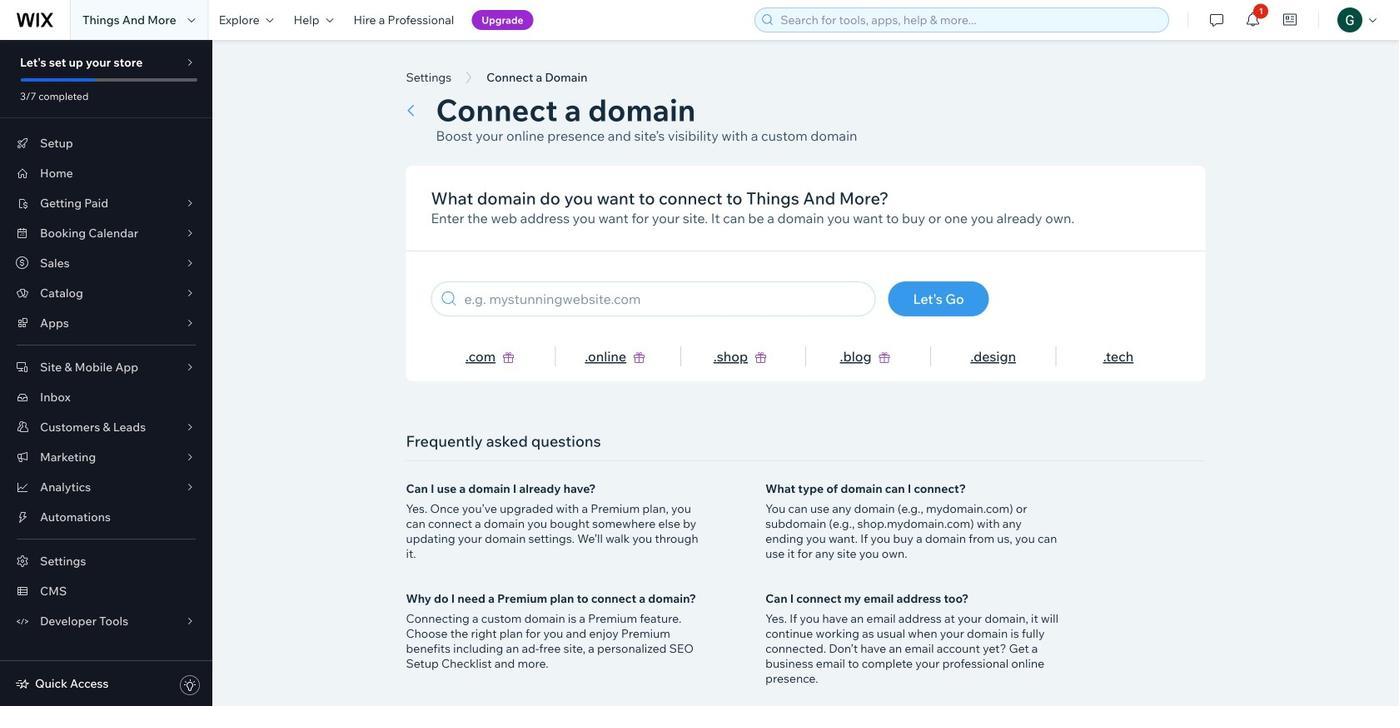 Task type: describe. For each thing, give the bounding box(es) containing it.
Search for tools, apps, help & more... field
[[776, 8, 1164, 32]]

e.g. mystunningwebsite.com field
[[459, 282, 868, 316]]



Task type: locate. For each thing, give the bounding box(es) containing it.
sidebar element
[[0, 40, 212, 706]]



Task type: vqa. For each thing, say whether or not it's contained in the screenshot.
E.G. MYSTUNNINGWEBSITE.COM field
yes



